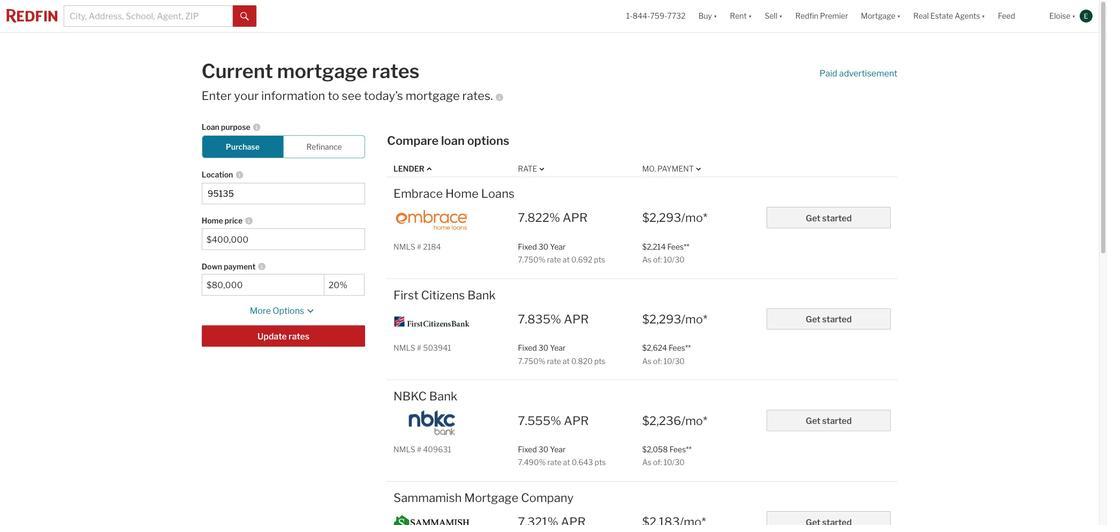 Task type: describe. For each thing, give the bounding box(es) containing it.
get for 7.835 % apr
[[806, 315, 821, 325]]

7.822
[[518, 211, 550, 225]]

nmls for first citizens bank
[[394, 344, 416, 353]]

$2,236 /mo*
[[643, 414, 708, 428]]

options
[[467, 133, 510, 148]]

redfin premier button
[[789, 0, 855, 32]]

7732
[[668, 11, 686, 21]]

% up fixed 30 year 7.490 % rate at 0.643 pts
[[551, 414, 562, 428]]

▾ for mortgage ▾
[[897, 11, 901, 21]]

0 vertical spatial bank
[[468, 288, 496, 302]]

payment
[[658, 165, 694, 174]]

Refinance radio
[[283, 135, 365, 158]]

home price
[[202, 217, 243, 226]]

update
[[258, 332, 287, 342]]

▾ inside real estate agents ▾ link
[[982, 11, 986, 21]]

0.820
[[572, 357, 593, 366]]

Purchase radio
[[202, 135, 284, 158]]

0.643
[[572, 459, 593, 468]]

7.835
[[518, 312, 551, 327]]

pts for 7.822 % apr
[[594, 255, 605, 265]]

fees** for 7.555 % apr
[[670, 446, 692, 455]]

nmls for nbkc bank
[[394, 446, 416, 455]]

mortgage ▾ button
[[855, 0, 907, 32]]

first citizens bank
[[394, 288, 496, 302]]

nmls # 409631
[[394, 446, 451, 455]]

sell ▾
[[765, 11, 783, 21]]

$2,293 /mo* for 7.835 % apr
[[643, 312, 708, 327]]

rent ▾ button
[[730, 0, 752, 32]]

% inside fixed 30 year 7.490 % rate at 0.643 pts
[[539, 459, 546, 468]]

# for embrace
[[417, 242, 422, 252]]

buy ▾ button
[[699, 0, 717, 32]]

10/30 for 7.555 % apr
[[664, 459, 685, 468]]

1-
[[627, 11, 633, 21]]

sell ▾ button
[[765, 0, 783, 32]]

option group containing purchase
[[202, 135, 365, 158]]

estate
[[931, 11, 954, 21]]

Home price text field
[[207, 234, 361, 245]]

loan
[[441, 133, 465, 148]]

State, City, County, ZIP search field
[[202, 183, 365, 204]]

pts for 7.555 % apr
[[595, 459, 606, 468]]

fixed 30 year 7.750 % rate at 0.692 pts
[[518, 242, 605, 265]]

get started for 7.555 % apr
[[806, 416, 852, 427]]

0 horizontal spatial home
[[202, 217, 223, 226]]

fixed for 7.822
[[518, 242, 537, 252]]

mortgage ▾ button
[[861, 0, 901, 32]]

apr for 7.555 % apr
[[564, 414, 589, 428]]

30 for 7.555
[[539, 446, 549, 455]]

real
[[914, 11, 929, 21]]

user photo image
[[1080, 10, 1093, 22]]

buy ▾
[[699, 11, 717, 21]]

lender button
[[394, 164, 434, 174]]

current mortgage rates
[[202, 59, 420, 83]]

your
[[234, 89, 259, 103]]

location
[[202, 170, 233, 180]]

pts for 7.835 % apr
[[595, 357, 606, 366]]

embrace
[[394, 186, 443, 201]]

update rates
[[258, 332, 310, 342]]

of: for 7.835 % apr
[[653, 357, 662, 366]]

submit search image
[[240, 12, 249, 21]]

company
[[521, 491, 574, 506]]

agents
[[955, 11, 981, 21]]

$2,214
[[643, 242, 666, 252]]

7.555
[[518, 414, 551, 428]]

mortgage ▾
[[861, 11, 901, 21]]

down payment
[[202, 262, 256, 271]]

nbkc
[[394, 390, 427, 404]]

/mo* for 7.555 % apr
[[682, 414, 708, 428]]

buy ▾ button
[[692, 0, 724, 32]]

information
[[261, 89, 325, 103]]

loans
[[481, 186, 515, 201]]

eloise ▾
[[1050, 11, 1076, 21]]

to
[[328, 89, 339, 103]]

rate
[[518, 165, 538, 174]]

$2,293 for 7.835 % apr
[[643, 312, 682, 327]]

buy
[[699, 11, 712, 21]]

feed button
[[992, 0, 1044, 32]]

loan purpose
[[202, 123, 250, 132]]

fees** for 7.835 % apr
[[669, 344, 691, 353]]

fees** for 7.822 % apr
[[668, 242, 690, 252]]

year for 7.822
[[550, 242, 566, 252]]

rates inside 'button'
[[289, 332, 310, 342]]

down
[[202, 262, 222, 271]]

fixed 30 year 7.750 % rate at 0.820 pts
[[518, 344, 606, 366]]

at for 7.555
[[563, 459, 570, 468]]

▾ for buy ▾
[[714, 11, 717, 21]]

# for nbkc
[[417, 446, 422, 455]]

nbkc bank
[[394, 390, 458, 404]]

503941
[[423, 344, 451, 353]]

purchase
[[226, 142, 260, 151]]

7.555 % apr
[[518, 414, 589, 428]]

30 for 7.822
[[539, 242, 549, 252]]

get started button for 7.555 % apr
[[767, 410, 891, 432]]

0 vertical spatial rates
[[372, 59, 420, 83]]

redfin premier
[[796, 11, 849, 21]]

▾ for sell ▾
[[779, 11, 783, 21]]

# for first
[[417, 344, 422, 353]]

get started button for 7.822 % apr
[[767, 207, 891, 229]]

get for 7.822 % apr
[[806, 213, 821, 223]]

1 vertical spatial bank
[[429, 390, 458, 404]]

apr for 7.822 % apr
[[563, 211, 588, 225]]

mo.
[[643, 165, 656, 174]]

feed
[[999, 11, 1016, 21]]

get started button for 7.835 % apr
[[767, 309, 891, 330]]

as for 7.822 % apr
[[643, 255, 652, 265]]

fixed for 7.835
[[518, 344, 537, 353]]

nmls # 503941
[[394, 344, 451, 353]]

loan
[[202, 123, 220, 132]]

see
[[342, 89, 362, 103]]

▾ for rent ▾
[[749, 11, 752, 21]]

premier
[[820, 11, 849, 21]]

/mo* for 7.835 % apr
[[682, 312, 708, 327]]

options
[[273, 306, 304, 316]]

started for 7.555 % apr
[[823, 416, 852, 427]]

mo. payment button
[[643, 164, 704, 174]]

update rates button
[[202, 326, 365, 347]]

10/30 for 7.835 % apr
[[664, 357, 685, 366]]

% up fixed 30 year 7.750 % rate at 0.820 pts at bottom
[[551, 312, 562, 327]]

get started for 7.835 % apr
[[806, 315, 852, 325]]

rent ▾ button
[[724, 0, 759, 32]]



Task type: locate. For each thing, give the bounding box(es) containing it.
2 $2,293 from the top
[[643, 312, 682, 327]]

at
[[563, 255, 570, 265], [563, 357, 570, 366], [563, 459, 570, 468]]

▾ inside buy ▾ dropdown button
[[714, 11, 717, 21]]

apr up fixed 30 year 7.750 % rate at 0.820 pts at bottom
[[564, 312, 589, 327]]

1 $2,293 from the top
[[643, 211, 682, 225]]

0 vertical spatial 7.750
[[518, 255, 539, 265]]

fees** inside '$2,214 fees** as of: 10/30'
[[668, 242, 690, 252]]

$2,214 fees** as of: 10/30
[[643, 242, 690, 265]]

real estate agents ▾
[[914, 11, 986, 21]]

# left 503941
[[417, 344, 422, 353]]

2 nmls from the top
[[394, 344, 416, 353]]

real estate agents ▾ button
[[907, 0, 992, 32]]

0 vertical spatial at
[[563, 255, 570, 265]]

$2,293 up $2,624
[[643, 312, 682, 327]]

7.835 % apr
[[518, 312, 589, 327]]

0 vertical spatial /mo*
[[682, 211, 708, 225]]

0 vertical spatial mortgage
[[277, 59, 368, 83]]

3 get started button from the top
[[767, 410, 891, 432]]

current
[[202, 59, 273, 83]]

▾ right the sell
[[779, 11, 783, 21]]

bank right the nbkc
[[429, 390, 458, 404]]

2 vertical spatial started
[[823, 416, 852, 427]]

7.750 down 7.822
[[518, 255, 539, 265]]

1 get from the top
[[806, 213, 821, 223]]

▾ left real
[[897, 11, 901, 21]]

rent
[[730, 11, 747, 21]]

0 vertical spatial 30
[[539, 242, 549, 252]]

10/30 down $2,624
[[664, 357, 685, 366]]

get started for 7.822 % apr
[[806, 213, 852, 223]]

% inside fixed 30 year 7.750 % rate at 0.820 pts
[[539, 357, 546, 366]]

1 vertical spatial $2,293
[[643, 312, 682, 327]]

home left loans
[[446, 186, 479, 201]]

0 vertical spatial fixed
[[518, 242, 537, 252]]

as for 7.555 % apr
[[643, 459, 652, 468]]

rate
[[547, 255, 561, 265], [547, 357, 561, 366], [548, 459, 562, 468]]

1 vertical spatial home
[[202, 217, 223, 226]]

rate left 0.692
[[547, 255, 561, 265]]

10/30 down $2,214
[[664, 255, 685, 265]]

sell ▾ button
[[759, 0, 789, 32]]

2 vertical spatial 30
[[539, 446, 549, 455]]

0 vertical spatial nmls
[[394, 242, 416, 252]]

fixed for 7.555
[[518, 446, 537, 455]]

more
[[250, 306, 271, 316]]

fees** inside $2,624 fees** as of: 10/30
[[669, 344, 691, 353]]

759-
[[650, 11, 668, 21]]

1 vertical spatial get
[[806, 315, 821, 325]]

0 vertical spatial pts
[[594, 255, 605, 265]]

year down 7.822 % apr
[[550, 242, 566, 252]]

fees** right $2,624
[[669, 344, 691, 353]]

/mo* up '$2,058 fees** as of: 10/30'
[[682, 414, 708, 428]]

year for 7.555
[[550, 446, 566, 455]]

at left 0.643
[[563, 459, 570, 468]]

of: inside '$2,058 fees** as of: 10/30'
[[653, 459, 662, 468]]

mortgage
[[277, 59, 368, 83], [406, 89, 460, 103]]

7.750 for 7.835 % apr
[[518, 357, 539, 366]]

1 get started from the top
[[806, 213, 852, 223]]

apr for 7.835 % apr
[[564, 312, 589, 327]]

1 vertical spatial nmls
[[394, 344, 416, 353]]

30 up 7.490
[[539, 446, 549, 455]]

1 get started button from the top
[[767, 207, 891, 229]]

30 inside fixed 30 year 7.750 % rate at 0.820 pts
[[539, 344, 549, 353]]

nmls left 2184
[[394, 242, 416, 252]]

▾
[[714, 11, 717, 21], [749, 11, 752, 21], [779, 11, 783, 21], [897, 11, 901, 21], [982, 11, 986, 21], [1073, 11, 1076, 21]]

2 vertical spatial get started button
[[767, 410, 891, 432]]

0 vertical spatial #
[[417, 242, 422, 252]]

1 vertical spatial mortgage
[[464, 491, 519, 506]]

paid advertisement button
[[820, 68, 898, 80]]

1 vertical spatial rate
[[547, 357, 561, 366]]

1 vertical spatial started
[[823, 315, 852, 325]]

30 down 7.835
[[539, 344, 549, 353]]

1 vertical spatial pts
[[595, 357, 606, 366]]

3 30 from the top
[[539, 446, 549, 455]]

rates
[[372, 59, 420, 83], [289, 332, 310, 342]]

rate left 0.820
[[547, 357, 561, 366]]

2 vertical spatial 10/30
[[664, 459, 685, 468]]

▾ right agents
[[982, 11, 986, 21]]

rate for 7.555
[[548, 459, 562, 468]]

sammamish
[[394, 491, 462, 506]]

7.750
[[518, 255, 539, 265], [518, 357, 539, 366]]

Down payment text field
[[207, 280, 320, 291]]

#
[[417, 242, 422, 252], [417, 344, 422, 353], [417, 446, 422, 455]]

fixed inside fixed 30 year 7.490 % rate at 0.643 pts
[[518, 446, 537, 455]]

3 fixed from the top
[[518, 446, 537, 455]]

2 get from the top
[[806, 315, 821, 325]]

1 horizontal spatial home
[[446, 186, 479, 201]]

0 vertical spatial 10/30
[[664, 255, 685, 265]]

real estate agents ▾ link
[[914, 0, 986, 32]]

3 ▾ from the left
[[779, 11, 783, 21]]

% up 'company'
[[539, 459, 546, 468]]

of: down $2,058
[[653, 459, 662, 468]]

payment
[[224, 262, 256, 271]]

rates up today's
[[372, 59, 420, 83]]

3 10/30 from the top
[[664, 459, 685, 468]]

$2,293 /mo* up $2,214
[[643, 211, 708, 225]]

/mo* up $2,624 fees** as of: 10/30 at bottom right
[[682, 312, 708, 327]]

1 vertical spatial 10/30
[[664, 357, 685, 366]]

fees** right $2,214
[[668, 242, 690, 252]]

at left 0.692
[[563, 255, 570, 265]]

1 vertical spatial $2,293 /mo*
[[643, 312, 708, 327]]

started
[[823, 213, 852, 223], [823, 315, 852, 325], [823, 416, 852, 427]]

fixed down 7.835
[[518, 344, 537, 353]]

as down $2,058
[[643, 459, 652, 468]]

City, Address, School, Agent, ZIP search field
[[64, 5, 233, 27]]

get started
[[806, 213, 852, 223], [806, 315, 852, 325], [806, 416, 852, 427]]

of: down $2,624
[[653, 357, 662, 366]]

at for 7.835
[[563, 357, 570, 366]]

at left 0.820
[[563, 357, 570, 366]]

▾ inside sell ▾ dropdown button
[[779, 11, 783, 21]]

3 /mo* from the top
[[682, 414, 708, 428]]

2 # from the top
[[417, 344, 422, 353]]

3 # from the top
[[417, 446, 422, 455]]

0 horizontal spatial mortgage
[[277, 59, 368, 83]]

mortgage left rates.
[[406, 89, 460, 103]]

rate for 7.822
[[547, 255, 561, 265]]

30
[[539, 242, 549, 252], [539, 344, 549, 353], [539, 446, 549, 455]]

▾ for eloise ▾
[[1073, 11, 1076, 21]]

10/30 inside '$2,058 fees** as of: 10/30'
[[664, 459, 685, 468]]

1 horizontal spatial rates
[[372, 59, 420, 83]]

3 nmls from the top
[[394, 446, 416, 455]]

$2,293 /mo* up $2,624
[[643, 312, 708, 327]]

0 vertical spatial apr
[[563, 211, 588, 225]]

sammamish mortgage company
[[394, 491, 574, 506]]

rate for 7.835
[[547, 357, 561, 366]]

year for 7.835
[[550, 344, 566, 353]]

3 as from the top
[[643, 459, 652, 468]]

1-844-759-7732 link
[[627, 11, 686, 21]]

year inside fixed 30 year 7.750 % rate at 0.692 pts
[[550, 242, 566, 252]]

2 7.750 from the top
[[518, 357, 539, 366]]

0 vertical spatial of:
[[653, 255, 662, 265]]

rent ▾
[[730, 11, 752, 21]]

of: down $2,214
[[653, 255, 662, 265]]

fixed 30 year 7.490 % rate at 0.643 pts
[[518, 446, 606, 468]]

compare loan options
[[387, 133, 510, 148]]

as inside '$2,058 fees** as of: 10/30'
[[643, 459, 652, 468]]

1 fixed from the top
[[518, 242, 537, 252]]

7.490
[[518, 459, 539, 468]]

today's
[[364, 89, 403, 103]]

1 ▾ from the left
[[714, 11, 717, 21]]

% left 0.820
[[539, 357, 546, 366]]

started for 7.835 % apr
[[823, 315, 852, 325]]

paid advertisement
[[820, 68, 898, 79]]

2 vertical spatial at
[[563, 459, 570, 468]]

fixed down 7.822
[[518, 242, 537, 252]]

rate right 7.490
[[548, 459, 562, 468]]

7.750 inside fixed 30 year 7.750 % rate at 0.820 pts
[[518, 357, 539, 366]]

more options
[[250, 306, 304, 316]]

2 vertical spatial apr
[[564, 414, 589, 428]]

1 at from the top
[[563, 255, 570, 265]]

Down payment text field
[[329, 280, 360, 291]]

1 $2,293 /mo* from the top
[[643, 211, 708, 225]]

4 ▾ from the left
[[897, 11, 901, 21]]

10/30 inside '$2,214 fees** as of: 10/30'
[[664, 255, 685, 265]]

0 vertical spatial mortgage
[[861, 11, 896, 21]]

paid
[[820, 68, 838, 79]]

get started button
[[767, 207, 891, 229], [767, 309, 891, 330], [767, 410, 891, 432]]

2 at from the top
[[563, 357, 570, 366]]

7.750 for 7.822 % apr
[[518, 255, 539, 265]]

▾ right the buy
[[714, 11, 717, 21]]

fixed up 7.490
[[518, 446, 537, 455]]

enter
[[202, 89, 232, 103]]

1 started from the top
[[823, 213, 852, 223]]

1 vertical spatial fees**
[[669, 344, 691, 353]]

pts right 0.820
[[595, 357, 606, 366]]

first
[[394, 288, 419, 302]]

0 vertical spatial started
[[823, 213, 852, 223]]

pts right 0.643
[[595, 459, 606, 468]]

$2,293 for 7.822 % apr
[[643, 211, 682, 225]]

30 inside fixed 30 year 7.490 % rate at 0.643 pts
[[539, 446, 549, 455]]

mortgage
[[861, 11, 896, 21], [464, 491, 519, 506]]

1-844-759-7732
[[627, 11, 686, 21]]

1 vertical spatial as
[[643, 357, 652, 366]]

10/30 inside $2,624 fees** as of: 10/30
[[664, 357, 685, 366]]

$2,236
[[643, 414, 682, 428]]

enter your information to see today's mortgage rates.
[[202, 89, 493, 103]]

fixed inside fixed 30 year 7.750 % rate at 0.820 pts
[[518, 344, 537, 353]]

2 get started button from the top
[[767, 309, 891, 330]]

0 vertical spatial home
[[446, 186, 479, 201]]

year down 7.555 % apr
[[550, 446, 566, 455]]

at inside fixed 30 year 7.750 % rate at 0.692 pts
[[563, 255, 570, 265]]

mortgage inside dropdown button
[[861, 11, 896, 21]]

7.750 inside fixed 30 year 7.750 % rate at 0.692 pts
[[518, 255, 539, 265]]

0 horizontal spatial mortgage
[[464, 491, 519, 506]]

1 horizontal spatial mortgage
[[406, 89, 460, 103]]

pts inside fixed 30 year 7.750 % rate at 0.820 pts
[[595, 357, 606, 366]]

▾ inside rent ▾ dropdown button
[[749, 11, 752, 21]]

1 vertical spatial get started button
[[767, 309, 891, 330]]

embrace home loans
[[394, 186, 515, 201]]

as down $2,214
[[643, 255, 652, 265]]

fixed inside fixed 30 year 7.750 % rate at 0.692 pts
[[518, 242, 537, 252]]

0 vertical spatial get started
[[806, 213, 852, 223]]

30 down 7.822 % apr
[[539, 242, 549, 252]]

/mo* up '$2,214 fees** as of: 10/30'
[[682, 211, 708, 225]]

apr up fixed 30 year 7.490 % rate at 0.643 pts
[[564, 414, 589, 428]]

2 vertical spatial pts
[[595, 459, 606, 468]]

pts inside fixed 30 year 7.490 % rate at 0.643 pts
[[595, 459, 606, 468]]

year inside fixed 30 year 7.750 % rate at 0.820 pts
[[550, 344, 566, 353]]

1 of: from the top
[[653, 255, 662, 265]]

% left 0.692
[[539, 255, 546, 265]]

0 vertical spatial fees**
[[668, 242, 690, 252]]

as inside $2,624 fees** as of: 10/30
[[643, 357, 652, 366]]

▾ left user photo
[[1073, 11, 1076, 21]]

1 30 from the top
[[539, 242, 549, 252]]

/mo*
[[682, 211, 708, 225], [682, 312, 708, 327], [682, 414, 708, 428]]

2 10/30 from the top
[[664, 357, 685, 366]]

year inside fixed 30 year 7.490 % rate at 0.643 pts
[[550, 446, 566, 455]]

3 started from the top
[[823, 416, 852, 427]]

▾ inside mortgage ▾ dropdown button
[[897, 11, 901, 21]]

purpose
[[221, 123, 250, 132]]

409631
[[423, 446, 451, 455]]

% inside fixed 30 year 7.750 % rate at 0.692 pts
[[539, 255, 546, 265]]

at inside fixed 30 year 7.490 % rate at 0.643 pts
[[563, 459, 570, 468]]

sell
[[765, 11, 778, 21]]

3 get started from the top
[[806, 416, 852, 427]]

2 30 from the top
[[539, 344, 549, 353]]

1 nmls from the top
[[394, 242, 416, 252]]

2 fixed from the top
[[518, 344, 537, 353]]

2 vertical spatial get started
[[806, 416, 852, 427]]

rate inside fixed 30 year 7.750 % rate at 0.692 pts
[[547, 255, 561, 265]]

1 vertical spatial mortgage
[[406, 89, 460, 103]]

as for 7.835 % apr
[[643, 357, 652, 366]]

rate button
[[518, 164, 547, 174]]

2 started from the top
[[823, 315, 852, 325]]

redfin
[[796, 11, 819, 21]]

1 /mo* from the top
[[682, 211, 708, 225]]

mo. payment
[[643, 165, 694, 174]]

year down 7.835 % apr
[[550, 344, 566, 353]]

0.692
[[572, 255, 593, 265]]

# left 2184
[[417, 242, 422, 252]]

844-
[[633, 11, 650, 21]]

$2,293 /mo*
[[643, 211, 708, 225], [643, 312, 708, 327]]

price
[[225, 217, 243, 226]]

1 vertical spatial rates
[[289, 332, 310, 342]]

0 vertical spatial year
[[550, 242, 566, 252]]

2 vertical spatial fixed
[[518, 446, 537, 455]]

1 horizontal spatial bank
[[468, 288, 496, 302]]

lender
[[394, 165, 425, 174]]

1 # from the top
[[417, 242, 422, 252]]

# left 409631
[[417, 446, 422, 455]]

2 vertical spatial year
[[550, 446, 566, 455]]

2 vertical spatial nmls
[[394, 446, 416, 455]]

1 year from the top
[[550, 242, 566, 252]]

of: inside '$2,214 fees** as of: 10/30'
[[653, 255, 662, 265]]

advertisement
[[840, 68, 898, 79]]

2 as from the top
[[643, 357, 652, 366]]

nmls left 409631
[[394, 446, 416, 455]]

2 vertical spatial get
[[806, 416, 821, 427]]

7.750 down 7.835
[[518, 357, 539, 366]]

1 vertical spatial year
[[550, 344, 566, 353]]

1 vertical spatial /mo*
[[682, 312, 708, 327]]

▾ right rent
[[749, 11, 752, 21]]

2 vertical spatial fees**
[[670, 446, 692, 455]]

home left the price
[[202, 217, 223, 226]]

0 horizontal spatial bank
[[429, 390, 458, 404]]

2 of: from the top
[[653, 357, 662, 366]]

compare
[[387, 133, 439, 148]]

$2,293 up $2,214
[[643, 211, 682, 225]]

1 vertical spatial fixed
[[518, 344, 537, 353]]

rate inside fixed 30 year 7.490 % rate at 0.643 pts
[[548, 459, 562, 468]]

3 year from the top
[[550, 446, 566, 455]]

rates.
[[463, 89, 493, 103]]

pts right 0.692
[[594, 255, 605, 265]]

fees** inside '$2,058 fees** as of: 10/30'
[[670, 446, 692, 455]]

1 horizontal spatial mortgage
[[861, 11, 896, 21]]

2184
[[423, 242, 441, 252]]

2 vertical spatial #
[[417, 446, 422, 455]]

2 $2,293 /mo* from the top
[[643, 312, 708, 327]]

3 of: from the top
[[653, 459, 662, 468]]

started for 7.822 % apr
[[823, 213, 852, 223]]

2 vertical spatial of:
[[653, 459, 662, 468]]

as inside '$2,214 fees** as of: 10/30'
[[643, 255, 652, 265]]

home
[[446, 186, 479, 201], [202, 217, 223, 226]]

3 at from the top
[[563, 459, 570, 468]]

rates right 'update' on the bottom of the page
[[289, 332, 310, 342]]

2 /mo* from the top
[[682, 312, 708, 327]]

2 year from the top
[[550, 344, 566, 353]]

5 ▾ from the left
[[982, 11, 986, 21]]

nmls for embrace home loans
[[394, 242, 416, 252]]

$2,058
[[643, 446, 668, 455]]

%
[[550, 211, 560, 225], [539, 255, 546, 265], [551, 312, 562, 327], [539, 357, 546, 366], [551, 414, 562, 428], [539, 459, 546, 468]]

1 vertical spatial 7.750
[[518, 357, 539, 366]]

10/30
[[664, 255, 685, 265], [664, 357, 685, 366], [664, 459, 685, 468]]

10/30 down $2,058
[[664, 459, 685, 468]]

$2,293
[[643, 211, 682, 225], [643, 312, 682, 327]]

$2,293 /mo* for 7.822 % apr
[[643, 211, 708, 225]]

0 vertical spatial as
[[643, 255, 652, 265]]

1 vertical spatial #
[[417, 344, 422, 353]]

3 get from the top
[[806, 416, 821, 427]]

1 vertical spatial at
[[563, 357, 570, 366]]

0 vertical spatial $2,293 /mo*
[[643, 211, 708, 225]]

pts
[[594, 255, 605, 265], [595, 357, 606, 366], [595, 459, 606, 468]]

mortgage left real
[[861, 11, 896, 21]]

bank right citizens at the bottom of page
[[468, 288, 496, 302]]

mortgage up 'to'
[[277, 59, 368, 83]]

get for 7.555 % apr
[[806, 416, 821, 427]]

2 ▾ from the left
[[749, 11, 752, 21]]

6 ▾ from the left
[[1073, 11, 1076, 21]]

0 vertical spatial get
[[806, 213, 821, 223]]

/mo* for 7.822 % apr
[[682, 211, 708, 225]]

0 vertical spatial rate
[[547, 255, 561, 265]]

at for 7.822
[[563, 255, 570, 265]]

of: for 7.822 % apr
[[653, 255, 662, 265]]

$2,624
[[643, 344, 667, 353]]

rate inside fixed 30 year 7.750 % rate at 0.820 pts
[[547, 357, 561, 366]]

10/30 for 7.822 % apr
[[664, 255, 685, 265]]

of: for 7.555 % apr
[[653, 459, 662, 468]]

2 vertical spatial /mo*
[[682, 414, 708, 428]]

mortgage down 7.490
[[464, 491, 519, 506]]

pts inside fixed 30 year 7.750 % rate at 0.692 pts
[[594, 255, 605, 265]]

of: inside $2,624 fees** as of: 10/30
[[653, 357, 662, 366]]

0 horizontal spatial rates
[[289, 332, 310, 342]]

year
[[550, 242, 566, 252], [550, 344, 566, 353], [550, 446, 566, 455]]

1 vertical spatial apr
[[564, 312, 589, 327]]

30 inside fixed 30 year 7.750 % rate at 0.692 pts
[[539, 242, 549, 252]]

1 7.750 from the top
[[518, 255, 539, 265]]

1 vertical spatial get started
[[806, 315, 852, 325]]

1 vertical spatial of:
[[653, 357, 662, 366]]

2 vertical spatial rate
[[548, 459, 562, 468]]

1 as from the top
[[643, 255, 652, 265]]

fees** right $2,058
[[670, 446, 692, 455]]

at inside fixed 30 year 7.750 % rate at 0.820 pts
[[563, 357, 570, 366]]

1 vertical spatial 30
[[539, 344, 549, 353]]

apr up fixed 30 year 7.750 % rate at 0.692 pts
[[563, 211, 588, 225]]

2 vertical spatial as
[[643, 459, 652, 468]]

2 get started from the top
[[806, 315, 852, 325]]

as down $2,624
[[643, 357, 652, 366]]

0 vertical spatial $2,293
[[643, 211, 682, 225]]

30 for 7.835
[[539, 344, 549, 353]]

option group
[[202, 135, 365, 158]]

1 10/30 from the top
[[664, 255, 685, 265]]

% up fixed 30 year 7.750 % rate at 0.692 pts
[[550, 211, 560, 225]]

of:
[[653, 255, 662, 265], [653, 357, 662, 366], [653, 459, 662, 468]]

0 vertical spatial get started button
[[767, 207, 891, 229]]

citizens
[[421, 288, 465, 302]]

nmls left 503941
[[394, 344, 416, 353]]



Task type: vqa. For each thing, say whether or not it's contained in the screenshot.
2nd DOWN PAYMENT text box from left
yes



